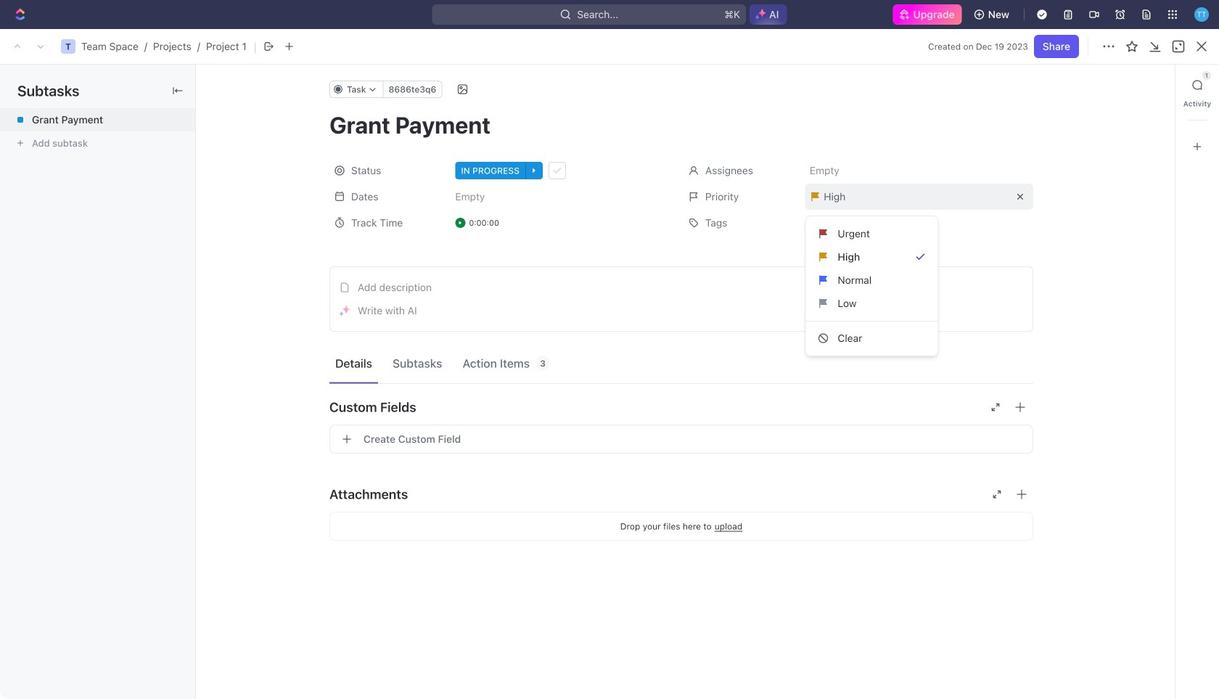 Task type: describe. For each thing, give the bounding box(es) containing it.
task sidebar navigation tab list
[[1182, 71, 1214, 158]]

sidebar navigation
[[0, 29, 185, 699]]

Edit task name text field
[[330, 111, 1034, 139]]



Task type: locate. For each thing, give the bounding box(es) containing it.
team space, , element
[[61, 39, 76, 54]]

list
[[806, 222, 938, 350]]

alert
[[185, 65, 1212, 97]]



Task type: vqa. For each thing, say whether or not it's contained in the screenshot.
the bottom R
no



